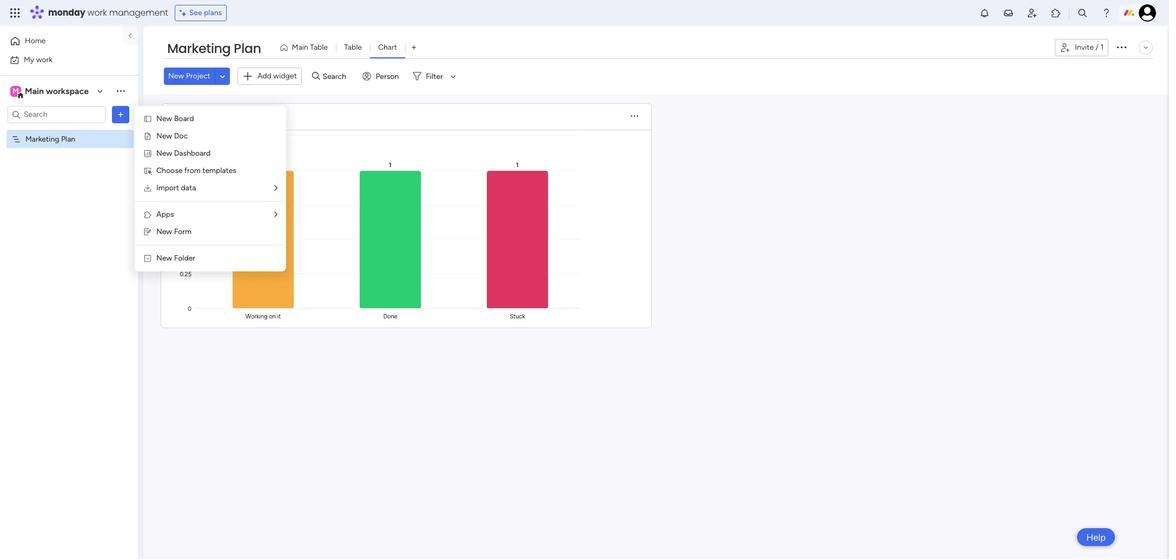 Task type: vqa. For each thing, say whether or not it's contained in the screenshot.
bottommost the "Plan"
yes



Task type: locate. For each thing, give the bounding box(es) containing it.
project
[[186, 72, 210, 81]]

templates
[[202, 166, 236, 175]]

0 horizontal spatial marketing
[[25, 134, 59, 144]]

apps image inside menu
[[143, 210, 152, 219]]

widget
[[273, 71, 297, 81]]

see
[[189, 8, 202, 17]]

new for new folder
[[156, 254, 172, 263]]

new right the new dashboard icon
[[156, 149, 172, 158]]

marketing plan
[[167, 40, 261, 57], [25, 134, 75, 144]]

marketing plan down search in workspace field
[[25, 134, 75, 144]]

doc
[[174, 131, 188, 141]]

0 horizontal spatial main
[[25, 86, 44, 96]]

marketing plan up the angle down image
[[167, 40, 261, 57]]

1 vertical spatial work
[[36, 55, 53, 64]]

work right my
[[36, 55, 53, 64]]

0 vertical spatial marketing plan
[[167, 40, 261, 57]]

menu
[[135, 106, 286, 272]]

table
[[310, 43, 328, 52], [344, 43, 362, 52]]

1 vertical spatial chart
[[178, 110, 206, 123]]

expand board header image
[[1142, 43, 1150, 52]]

workspace
[[46, 86, 89, 96]]

1 vertical spatial marketing plan
[[25, 134, 75, 144]]

1 horizontal spatial marketing plan
[[167, 40, 261, 57]]

chart left add view image at the top left
[[378, 43, 397, 52]]

1 vertical spatial apps image
[[143, 210, 152, 219]]

0 horizontal spatial apps image
[[143, 210, 152, 219]]

menu containing new board
[[135, 106, 286, 272]]

service icon image
[[143, 132, 152, 141]]

main inside button
[[292, 43, 308, 52]]

/
[[1096, 43, 1099, 52]]

dashboard
[[174, 149, 211, 158]]

apps image up form image
[[143, 210, 152, 219]]

0 vertical spatial main
[[292, 43, 308, 52]]

new for new form
[[156, 227, 172, 236]]

marketing
[[167, 40, 231, 57], [25, 134, 59, 144]]

option
[[0, 129, 138, 131]]

1 vertical spatial plan
[[61, 134, 75, 144]]

0 horizontal spatial chart
[[178, 110, 206, 123]]

james peterson image
[[1139, 4, 1156, 22]]

main table button
[[275, 39, 336, 56]]

see plans button
[[175, 5, 227, 21]]

invite
[[1075, 43, 1094, 52]]

import data
[[156, 183, 196, 193]]

monday work management
[[48, 6, 168, 19]]

plan up add
[[234, 40, 261, 57]]

help image
[[1101, 8, 1112, 18]]

0 vertical spatial plan
[[234, 40, 261, 57]]

0 horizontal spatial work
[[36, 55, 53, 64]]

new folder image
[[143, 254, 152, 263]]

1
[[1101, 43, 1104, 52]]

0 horizontal spatial table
[[310, 43, 328, 52]]

1 vertical spatial main
[[25, 86, 44, 96]]

options image
[[115, 109, 126, 120]]

work
[[87, 6, 107, 19], [36, 55, 53, 64]]

main right workspace icon
[[25, 86, 44, 96]]

filter button
[[409, 68, 460, 85]]

marketing down search in workspace field
[[25, 134, 59, 144]]

0 vertical spatial work
[[87, 6, 107, 19]]

angle down image
[[220, 72, 225, 80]]

1 vertical spatial marketing
[[25, 134, 59, 144]]

chart
[[378, 43, 397, 52], [178, 110, 206, 123]]

v2 search image
[[312, 70, 320, 83]]

1 horizontal spatial apps image
[[1051, 8, 1062, 18]]

1 horizontal spatial work
[[87, 6, 107, 19]]

new board image
[[143, 115, 152, 123]]

person button
[[358, 68, 405, 85]]

0 vertical spatial chart
[[378, 43, 397, 52]]

0 vertical spatial marketing
[[167, 40, 231, 57]]

new left project in the left of the page
[[168, 72, 184, 81]]

management
[[109, 6, 168, 19]]

main inside 'workspace selection' element
[[25, 86, 44, 96]]

plans
[[204, 8, 222, 17]]

table up v2 search image
[[310, 43, 328, 52]]

main for main table
[[292, 43, 308, 52]]

new right form image
[[156, 227, 172, 236]]

new right new folder icon
[[156, 254, 172, 263]]

chart inside button
[[378, 43, 397, 52]]

work inside my work button
[[36, 55, 53, 64]]

from
[[184, 166, 201, 175]]

new dashboard
[[156, 149, 211, 158]]

plan inside list box
[[61, 134, 75, 144]]

1 horizontal spatial marketing
[[167, 40, 231, 57]]

1 horizontal spatial table
[[344, 43, 362, 52]]

import
[[156, 183, 179, 193]]

new
[[168, 72, 184, 81], [156, 114, 172, 123], [156, 131, 172, 141], [156, 149, 172, 158], [156, 227, 172, 236], [156, 254, 172, 263]]

1 horizontal spatial plan
[[234, 40, 261, 57]]

chart main content
[[143, 94, 1169, 560]]

apps image right invite members icon
[[1051, 8, 1062, 18]]

main up widget
[[292, 43, 308, 52]]

see plans
[[189, 8, 222, 17]]

apps image
[[1051, 8, 1062, 18], [143, 210, 152, 219]]

list arrow image
[[274, 211, 278, 219]]

workspace selection element
[[10, 85, 90, 99]]

Marketing Plan field
[[164, 40, 264, 58]]

table up search field
[[344, 43, 362, 52]]

new right service icon
[[156, 131, 172, 141]]

folder
[[174, 254, 195, 263]]

new right new board icon
[[156, 114, 172, 123]]

workspace image
[[10, 85, 21, 97]]

invite members image
[[1027, 8, 1038, 18]]

1 horizontal spatial chart
[[378, 43, 397, 52]]

new inside button
[[168, 72, 184, 81]]

1 table from the left
[[310, 43, 328, 52]]

chart up doc
[[178, 110, 206, 123]]

0 horizontal spatial plan
[[61, 134, 75, 144]]

main for main workspace
[[25, 86, 44, 96]]

0 horizontal spatial marketing plan
[[25, 134, 75, 144]]

workspace options image
[[115, 86, 126, 96]]

plan
[[234, 40, 261, 57], [61, 134, 75, 144]]

marketing plan inside 'marketing plan' field
[[167, 40, 261, 57]]

marketing up project in the left of the page
[[167, 40, 231, 57]]

plan down search in workspace field
[[61, 134, 75, 144]]

main
[[292, 43, 308, 52], [25, 86, 44, 96]]

work right monday
[[87, 6, 107, 19]]

add view image
[[412, 44, 416, 52]]

1 horizontal spatial main
[[292, 43, 308, 52]]



Task type: describe. For each thing, give the bounding box(es) containing it.
monday
[[48, 6, 85, 19]]

person
[[376, 72, 399, 81]]

table button
[[336, 39, 370, 56]]

main table
[[292, 43, 328, 52]]

new form
[[156, 227, 192, 236]]

form
[[174, 227, 192, 236]]

marketing plan list box
[[0, 128, 138, 294]]

new for new project
[[168, 72, 184, 81]]

Search in workspace field
[[23, 108, 90, 121]]

form image
[[143, 228, 152, 236]]

home
[[25, 36, 46, 45]]

marketing inside field
[[167, 40, 231, 57]]

v2 funnel image
[[216, 113, 223, 121]]

apps
[[156, 210, 174, 219]]

chart inside main content
[[178, 110, 206, 123]]

my work button
[[6, 51, 116, 68]]

options image
[[1115, 40, 1128, 53]]

marketing inside list box
[[25, 134, 59, 144]]

main workspace
[[25, 86, 89, 96]]

list arrow image
[[274, 185, 278, 192]]

plan inside field
[[234, 40, 261, 57]]

0 vertical spatial apps image
[[1051, 8, 1062, 18]]

help button
[[1077, 529, 1115, 547]]

filter
[[426, 72, 443, 81]]

my
[[24, 55, 34, 64]]

invite / 1 button
[[1055, 39, 1109, 56]]

add widget
[[258, 71, 297, 81]]

work for monday
[[87, 6, 107, 19]]

new board
[[156, 114, 194, 123]]

new doc
[[156, 131, 188, 141]]

arrow down image
[[447, 70, 460, 83]]

choose from templates
[[156, 166, 236, 175]]

2 table from the left
[[344, 43, 362, 52]]

new for new dashboard
[[156, 149, 172, 158]]

new project
[[168, 72, 210, 81]]

data
[[181, 183, 196, 193]]

chart button
[[370, 39, 405, 56]]

help
[[1087, 532, 1106, 543]]

new folder
[[156, 254, 195, 263]]

more dots image
[[631, 113, 639, 121]]

marketing plan inside marketing plan list box
[[25, 134, 75, 144]]

Search field
[[320, 69, 352, 84]]

new for new doc
[[156, 131, 172, 141]]

home button
[[6, 32, 116, 50]]

notifications image
[[979, 8, 990, 18]]

invite / 1
[[1075, 43, 1104, 52]]

select product image
[[10, 8, 21, 18]]

board
[[174, 114, 194, 123]]

new project button
[[164, 68, 215, 85]]

my work
[[24, 55, 53, 64]]

work for my
[[36, 55, 53, 64]]

choose from templates image
[[143, 167, 152, 175]]

inbox image
[[1003, 8, 1014, 18]]

add
[[258, 71, 271, 81]]

import data image
[[143, 184, 152, 193]]

add widget button
[[237, 68, 302, 85]]

new dashboard image
[[143, 149, 152, 158]]

m
[[12, 86, 19, 96]]

new for new board
[[156, 114, 172, 123]]

choose
[[156, 166, 183, 175]]

search everything image
[[1077, 8, 1088, 18]]



